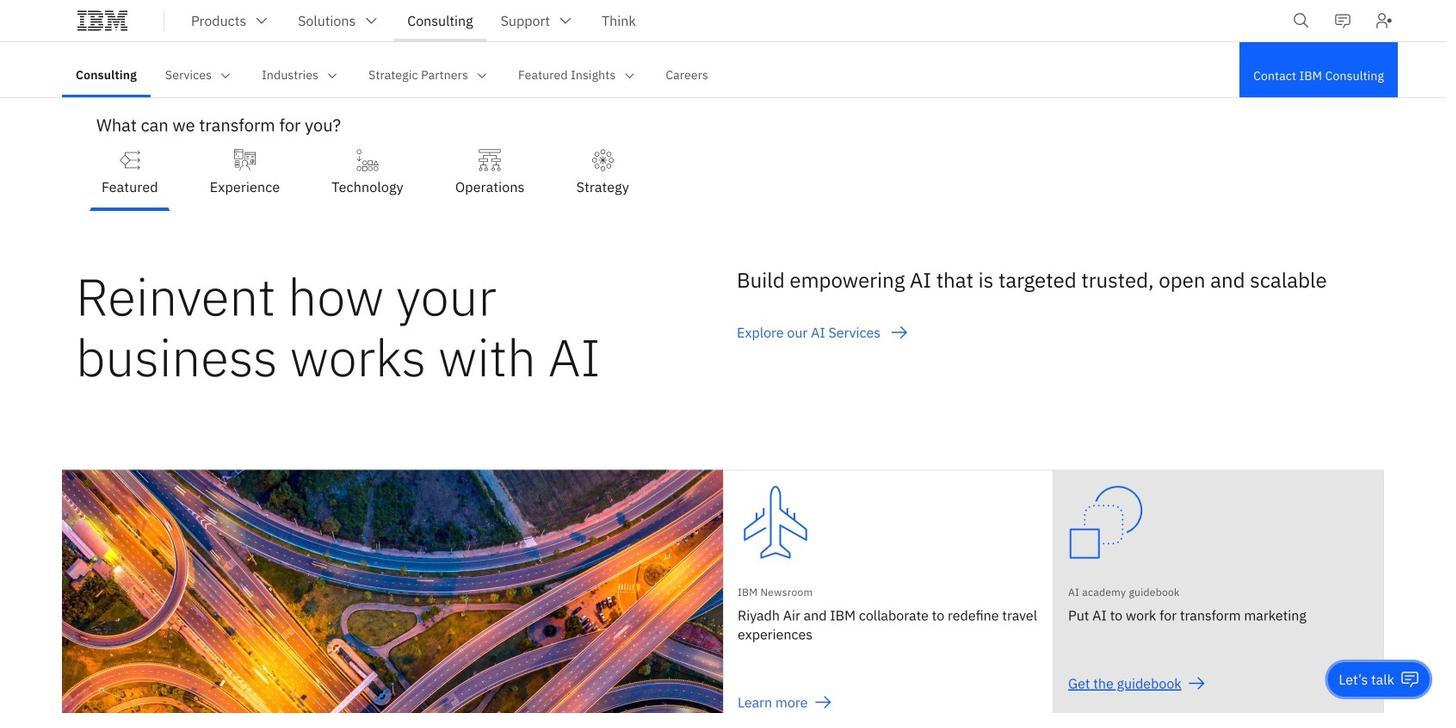 Task type: describe. For each thing, give the bounding box(es) containing it.
let's talk element
[[1339, 670, 1395, 689]]



Task type: vqa. For each thing, say whether or not it's contained in the screenshot.
let's talk element
yes



